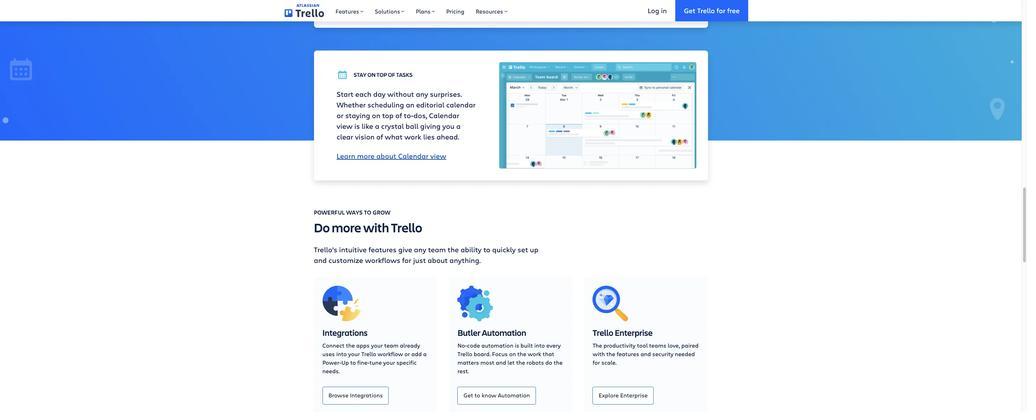 Task type: locate. For each thing, give the bounding box(es) containing it.
team right give
[[428, 245, 446, 254]]

0 vertical spatial automation
[[482, 327, 527, 338]]

power-
[[323, 359, 342, 366]]

to right ability
[[484, 245, 491, 254]]

2 vertical spatial on
[[510, 350, 516, 358]]

more down ways
[[332, 219, 361, 236]]

2 vertical spatial your
[[384, 359, 395, 366]]

work
[[405, 132, 422, 142], [528, 350, 542, 358]]

of left to-
[[396, 111, 402, 120]]

pricing link
[[441, 0, 470, 21]]

1 vertical spatial any
[[414, 245, 427, 254]]

explore enterprise link
[[593, 387, 654, 405]]

your down apps
[[348, 350, 360, 358]]

enterprise right explore
[[621, 391, 648, 399]]

view up the clear
[[337, 122, 353, 131]]

1 horizontal spatial get
[[684, 6, 696, 15]]

board.
[[474, 350, 491, 358]]

trello up fine-
[[362, 350, 376, 358]]

1 vertical spatial on
[[372, 111, 381, 120]]

and down tool
[[641, 350, 651, 358]]

work up robots
[[528, 350, 542, 358]]

about down what
[[377, 151, 397, 161]]

on inside butler automation no-code automation is built into every trello board. focus on the work that matters most and let the robots do the rest.
[[510, 350, 516, 358]]

scheduling
[[368, 100, 404, 110]]

resources button
[[470, 0, 513, 21]]

get left know at the left of page
[[464, 391, 474, 399]]

about right just
[[428, 255, 448, 265]]

1 horizontal spatial into
[[535, 342, 545, 349]]

1 vertical spatial view
[[431, 151, 447, 161]]

and down focus
[[496, 359, 507, 366]]

the inside the trello's intuitive features give any team the ability to quickly set up and customize workflows for just about anything.
[[448, 245, 459, 254]]

1 vertical spatial work
[[528, 350, 542, 358]]

or inside integrations connect the apps your team already uses into your trello workflow or add a power-up to fine-tune your specific needs.
[[405, 350, 410, 358]]

is left the like
[[355, 122, 360, 131]]

to inside powerful ways to grow do more with trello
[[364, 208, 372, 216]]

start
[[337, 90, 354, 99]]

to right the up on the left of the page
[[351, 359, 356, 366]]

your right apps
[[371, 342, 383, 349]]

the right let
[[517, 359, 526, 366]]

pricing
[[447, 7, 465, 15]]

view down lies
[[431, 151, 447, 161]]

2 vertical spatial and
[[496, 359, 507, 366]]

is left built
[[515, 342, 520, 349]]

and
[[314, 255, 327, 265], [641, 350, 651, 358], [496, 359, 507, 366]]

any inside 'start each day without any surprises. whether scheduling an editorial calendar or staying on top of to-dos, calendar view is like a crystal ball giving you a clear vision of what work lies ahead.'
[[416, 90, 429, 99]]

work inside butler automation no-code automation is built into every trello board. focus on the work that matters most and let the robots do the rest.
[[528, 350, 542, 358]]

intuitive
[[339, 245, 367, 254]]

1 vertical spatial of
[[396, 111, 402, 120]]

0 vertical spatial with
[[364, 219, 389, 236]]

is inside 'start each day without any surprises. whether scheduling an editorial calendar or staying on top of to-dos, calendar view is like a crystal ball giving you a clear vision of what work lies ahead.'
[[355, 122, 360, 131]]

atlassian trello image
[[285, 4, 324, 17]]

about
[[377, 151, 397, 161], [428, 255, 448, 265]]

1 horizontal spatial your
[[371, 342, 383, 349]]

your
[[371, 342, 383, 349], [348, 350, 360, 358], [384, 359, 395, 366]]

trello's
[[314, 245, 338, 254]]

2 horizontal spatial your
[[384, 359, 395, 366]]

trello inside integrations connect the apps your team already uses into your trello workflow or add a power-up to fine-tune your specific needs.
[[362, 350, 376, 358]]

needed
[[675, 350, 695, 358]]

1 horizontal spatial features
[[617, 350, 640, 358]]

0 vertical spatial your
[[371, 342, 383, 349]]

fine-
[[358, 359, 370, 366]]

on
[[368, 71, 376, 78], [372, 111, 381, 120], [510, 350, 516, 358]]

or inside 'start each day without any surprises. whether scheduling an editorial calendar or staying on top of to-dos, calendar view is like a crystal ball giving you a clear vision of what work lies ahead.'
[[337, 111, 344, 120]]

1 vertical spatial calendar
[[398, 151, 429, 161]]

0 horizontal spatial calendar
[[398, 151, 429, 161]]

0 horizontal spatial work
[[405, 132, 422, 142]]

1 vertical spatial get
[[464, 391, 474, 399]]

without
[[388, 90, 414, 99]]

automation
[[482, 327, 527, 338], [498, 391, 530, 399]]

enterprise
[[615, 327, 653, 338], [621, 391, 648, 399]]

1 vertical spatial into
[[336, 350, 347, 358]]

start each day without any surprises. whether scheduling an editorial calendar or staying on top of to-dos, calendar view is like a crystal ball giving you a clear vision of what work lies ahead.
[[337, 90, 476, 142]]

the inside 'trello enterprise the productivity tool teams love, paired with the features and security needed for scale.'
[[607, 350, 616, 358]]

specific
[[397, 359, 417, 366]]

1 horizontal spatial and
[[496, 359, 507, 366]]

0 vertical spatial into
[[535, 342, 545, 349]]

crystal
[[381, 122, 404, 131]]

set
[[518, 245, 529, 254]]

the
[[593, 342, 603, 349]]

for inside 'trello enterprise the productivity tool teams love, paired with the features and security needed for scale.'
[[593, 359, 601, 366]]

trello enterprise the productivity tool teams love, paired with the features and security needed for scale.
[[593, 327, 699, 366]]

0 vertical spatial any
[[416, 90, 429, 99]]

1 vertical spatial for
[[402, 255, 412, 265]]

into up that
[[535, 342, 545, 349]]

and down trello's
[[314, 255, 327, 265]]

a right the "you"
[[457, 122, 461, 131]]

into up the up on the left of the page
[[336, 350, 347, 358]]

team inside integrations connect the apps your team already uses into your trello workflow or add a power-up to fine-tune your specific needs.
[[385, 342, 399, 349]]

work down ball
[[405, 132, 422, 142]]

a right the like
[[375, 122, 380, 131]]

for left scale.
[[593, 359, 601, 366]]

team up the workflow
[[385, 342, 399, 349]]

to inside the trello's intuitive features give any team the ability to quickly set up and customize workflows for just about anything.
[[484, 245, 491, 254]]

log in link
[[640, 0, 676, 21]]

of left what
[[377, 132, 383, 142]]

an
[[406, 100, 415, 110]]

like
[[362, 122, 373, 131]]

get to know automation
[[464, 391, 530, 399]]

1 horizontal spatial work
[[528, 350, 542, 358]]

log
[[648, 6, 660, 15]]

powerful
[[314, 208, 345, 216]]

love,
[[668, 342, 681, 349]]

more
[[357, 151, 375, 161], [332, 219, 361, 236]]

to left know at the left of page
[[475, 391, 481, 399]]

ability
[[461, 245, 482, 254]]

log in
[[648, 6, 667, 15]]

0 vertical spatial team
[[428, 245, 446, 254]]

a right add
[[424, 350, 427, 358]]

trello
[[698, 6, 715, 15], [391, 219, 423, 236], [593, 327, 614, 338], [362, 350, 376, 358], [458, 350, 473, 358]]

of left tasks
[[388, 71, 396, 78]]

calendar down lies
[[398, 151, 429, 161]]

features down the productivity
[[617, 350, 640, 358]]

calendar
[[429, 111, 460, 120], [398, 151, 429, 161]]

2 vertical spatial for
[[593, 359, 601, 366]]

top inside 'start each day without any surprises. whether scheduling an editorial calendar or staying on top of to-dos, calendar view is like a crystal ball giving you a clear vision of what work lies ahead.'
[[383, 111, 394, 120]]

code
[[467, 342, 480, 349]]

1 horizontal spatial or
[[405, 350, 410, 358]]

trello up give
[[391, 219, 423, 236]]

1 horizontal spatial is
[[515, 342, 520, 349]]

0 horizontal spatial with
[[364, 219, 389, 236]]

trello inside 'trello enterprise the productivity tool teams love, paired with the features and security needed for scale.'
[[593, 327, 614, 338]]

0 horizontal spatial team
[[385, 342, 399, 349]]

0 vertical spatial calendar
[[429, 111, 460, 120]]

an illustration showing the timeline view of a trello board image
[[325, 0, 523, 16]]

1 horizontal spatial with
[[593, 350, 605, 358]]

team inside the trello's intuitive features give any team the ability to quickly set up and customize workflows for just about anything.
[[428, 245, 446, 254]]

on up the like
[[372, 111, 381, 120]]

to inside integrations connect the apps your team already uses into your trello workflow or add a power-up to fine-tune your specific needs.
[[351, 359, 356, 366]]

0 horizontal spatial and
[[314, 255, 327, 265]]

0 horizontal spatial get
[[464, 391, 474, 399]]

0 vertical spatial view
[[337, 122, 353, 131]]

0 horizontal spatial for
[[402, 255, 412, 265]]

1 vertical spatial top
[[383, 111, 394, 120]]

with down the
[[593, 350, 605, 358]]

tasks
[[397, 71, 413, 78]]

features up workflows
[[369, 245, 397, 254]]

on right stay
[[368, 71, 376, 78]]

0 vertical spatial work
[[405, 132, 422, 142]]

the up anything.
[[448, 245, 459, 254]]

2 horizontal spatial for
[[717, 6, 726, 15]]

1 vertical spatial about
[[428, 255, 448, 265]]

0 horizontal spatial or
[[337, 111, 344, 120]]

for inside the trello's intuitive features give any team the ability to quickly set up and customize workflows for just about anything.
[[402, 255, 412, 265]]

0 vertical spatial integrations
[[323, 327, 368, 338]]

0 vertical spatial get
[[684, 6, 696, 15]]

lies
[[423, 132, 435, 142]]

1 horizontal spatial view
[[431, 151, 447, 161]]

0 horizontal spatial into
[[336, 350, 347, 358]]

the left apps
[[346, 342, 355, 349]]

solutions button
[[369, 0, 410, 21]]

get inside "link"
[[464, 391, 474, 399]]

for down give
[[402, 255, 412, 265]]

with
[[364, 219, 389, 236], [593, 350, 605, 358]]

you
[[443, 122, 455, 131]]

0 vertical spatial and
[[314, 255, 327, 265]]

the up scale.
[[607, 350, 616, 358]]

1 vertical spatial and
[[641, 350, 651, 358]]

2 horizontal spatial and
[[641, 350, 651, 358]]

for
[[717, 6, 726, 15], [402, 255, 412, 265], [593, 359, 601, 366]]

your down the workflow
[[384, 359, 395, 366]]

1 horizontal spatial team
[[428, 245, 446, 254]]

automation right know at the left of page
[[498, 391, 530, 399]]

more down vision
[[357, 151, 375, 161]]

each
[[356, 90, 372, 99]]

get right in
[[684, 6, 696, 15]]

1 horizontal spatial a
[[424, 350, 427, 358]]

tool
[[638, 342, 648, 349]]

any up editorial
[[416, 90, 429, 99]]

automation up automation
[[482, 327, 527, 338]]

0 horizontal spatial about
[[377, 151, 397, 161]]

trello down no-
[[458, 350, 473, 358]]

1 vertical spatial with
[[593, 350, 605, 358]]

automation inside butler automation no-code automation is built into every trello board. focus on the work that matters most and let the robots do the rest.
[[482, 327, 527, 338]]

top down scheduling
[[383, 111, 394, 120]]

enterprise up tool
[[615, 327, 653, 338]]

0 vertical spatial or
[[337, 111, 344, 120]]

integrations up connect
[[323, 327, 368, 338]]

or
[[337, 111, 344, 120], [405, 350, 410, 358]]

0 vertical spatial for
[[717, 6, 726, 15]]

clear
[[337, 132, 353, 142]]

or down whether
[[337, 111, 344, 120]]

0 vertical spatial features
[[369, 245, 397, 254]]

1 vertical spatial team
[[385, 342, 399, 349]]

for left free
[[717, 6, 726, 15]]

integrations right browse at the bottom of the page
[[350, 391, 383, 399]]

1 vertical spatial automation
[[498, 391, 530, 399]]

2 vertical spatial of
[[377, 132, 383, 142]]

browse integrations
[[329, 391, 383, 399]]

any inside the trello's intuitive features give any team the ability to quickly set up and customize workflows for just about anything.
[[414, 245, 427, 254]]

view inside 'start each day without any surprises. whether scheduling an editorial calendar or staying on top of to-dos, calendar view is like a crystal ball giving you a clear vision of what work lies ahead.'
[[337, 122, 353, 131]]

get to know automation link
[[458, 387, 536, 405]]

any for team
[[414, 245, 427, 254]]

calendar up the "you"
[[429, 111, 460, 120]]

0 vertical spatial on
[[368, 71, 376, 78]]

0 vertical spatial is
[[355, 122, 360, 131]]

trello inside powerful ways to grow do more with trello
[[391, 219, 423, 236]]

work inside 'start each day without any surprises. whether scheduling an editorial calendar or staying on top of to-dos, calendar view is like a crystal ball giving you a clear vision of what work lies ahead.'
[[405, 132, 422, 142]]

1 horizontal spatial for
[[593, 359, 601, 366]]

ahead.
[[437, 132, 460, 142]]

1 vertical spatial more
[[332, 219, 361, 236]]

trello inside butler automation no-code automation is built into every trello board. focus on the work that matters most and let the robots do the rest.
[[458, 350, 473, 358]]

plans
[[416, 7, 431, 15]]

1 horizontal spatial calendar
[[429, 111, 460, 120]]

productivity
[[604, 342, 636, 349]]

quickly
[[493, 245, 516, 254]]

view
[[337, 122, 353, 131], [431, 151, 447, 161]]

1 vertical spatial is
[[515, 342, 520, 349]]

enterprise inside 'trello enterprise the productivity tool teams love, paired with the features and security needed for scale.'
[[615, 327, 653, 338]]

1 vertical spatial enterprise
[[621, 391, 648, 399]]

enterprise for trello
[[615, 327, 653, 338]]

the
[[448, 245, 459, 254], [346, 342, 355, 349], [518, 350, 527, 358], [607, 350, 616, 358], [517, 359, 526, 366], [554, 359, 563, 366]]

an illlustration showing the calendar view of a trello board image
[[499, 62, 697, 169]]

solutions
[[375, 7, 400, 15]]

0 vertical spatial enterprise
[[615, 327, 653, 338]]

top up day
[[377, 71, 387, 78]]

0 horizontal spatial is
[[355, 122, 360, 131]]

get trello for free
[[684, 6, 740, 15]]

about inside the trello's intuitive features give any team the ability to quickly set up and customize workflows for just about anything.
[[428, 255, 448, 265]]

butler
[[458, 327, 481, 338]]

with down grow
[[364, 219, 389, 236]]

a
[[375, 122, 380, 131], [457, 122, 461, 131], [424, 350, 427, 358]]

0 horizontal spatial your
[[348, 350, 360, 358]]

integrations connect the apps your team already uses into your trello workflow or add a power-up to fine-tune your specific needs.
[[323, 327, 427, 375]]

on up let
[[510, 350, 516, 358]]

0 horizontal spatial view
[[337, 122, 353, 131]]

1 vertical spatial or
[[405, 350, 410, 358]]

1 vertical spatial features
[[617, 350, 640, 358]]

to right ways
[[364, 208, 372, 216]]

trello up the
[[593, 327, 614, 338]]

up
[[342, 359, 349, 366]]

dos,
[[414, 111, 428, 120]]

any up just
[[414, 245, 427, 254]]

already
[[400, 342, 421, 349]]

the right do
[[554, 359, 563, 366]]

1 horizontal spatial about
[[428, 255, 448, 265]]

or up specific
[[405, 350, 410, 358]]

ball
[[406, 122, 419, 131]]

0 horizontal spatial features
[[369, 245, 397, 254]]



Task type: vqa. For each thing, say whether or not it's contained in the screenshot.
the "template board" icon on the left top of the page
no



Task type: describe. For each thing, give the bounding box(es) containing it.
0 vertical spatial more
[[357, 151, 375, 161]]

what
[[385, 132, 403, 142]]

to inside "link"
[[475, 391, 481, 399]]

browse integrations link
[[323, 387, 389, 405]]

powerful ways to grow do more with trello
[[314, 208, 423, 236]]

apps
[[357, 342, 370, 349]]

up
[[530, 245, 539, 254]]

do
[[314, 219, 330, 236]]

team for trello's
[[428, 245, 446, 254]]

get for get to know automation
[[464, 391, 474, 399]]

the inside integrations connect the apps your team already uses into your trello workflow or add a power-up to fine-tune your specific needs.
[[346, 342, 355, 349]]

plans button
[[410, 0, 441, 21]]

resources
[[476, 7, 504, 15]]

1 vertical spatial your
[[348, 350, 360, 358]]

with inside 'trello enterprise the productivity tool teams love, paired with the features and security needed for scale.'
[[593, 350, 605, 358]]

day
[[374, 90, 386, 99]]

let
[[508, 359, 515, 366]]

trello's intuitive features give any team the ability to quickly set up and customize workflows for just about anything.
[[314, 245, 539, 265]]

free
[[728, 6, 740, 15]]

rest.
[[458, 367, 469, 375]]

customize
[[329, 255, 363, 265]]

the down built
[[518, 350, 527, 358]]

connect
[[323, 342, 345, 349]]

team for integrations
[[385, 342, 399, 349]]

0 vertical spatial about
[[377, 151, 397, 161]]

any for surprises.
[[416, 90, 429, 99]]

give
[[399, 245, 413, 254]]

that
[[543, 350, 555, 358]]

0 vertical spatial of
[[388, 71, 396, 78]]

on inside 'start each day without any surprises. whether scheduling an editorial calendar or staying on top of to-dos, calendar view is like a crystal ball giving you a clear vision of what work lies ahead.'
[[372, 111, 381, 120]]

more inside powerful ways to grow do more with trello
[[332, 219, 361, 236]]

2 horizontal spatial a
[[457, 122, 461, 131]]

stay on top of tasks
[[354, 71, 413, 78]]

features button
[[330, 0, 369, 21]]

automation
[[482, 342, 514, 349]]

focus
[[492, 350, 508, 358]]

trello left free
[[698, 6, 715, 15]]

most
[[481, 359, 495, 366]]

features inside 'trello enterprise the productivity tool teams love, paired with the features and security needed for scale.'
[[617, 350, 640, 358]]

paired
[[682, 342, 699, 349]]

features inside the trello's intuitive features give any team the ability to quickly set up and customize workflows for just about anything.
[[369, 245, 397, 254]]

workflow
[[378, 350, 403, 358]]

scale.
[[602, 359, 617, 366]]

features
[[336, 7, 359, 15]]

learn
[[337, 151, 356, 161]]

0 horizontal spatial a
[[375, 122, 380, 131]]

editorial
[[417, 100, 445, 110]]

know
[[482, 391, 497, 399]]

0 vertical spatial top
[[377, 71, 387, 78]]

calendar
[[447, 100, 476, 110]]

with inside powerful ways to grow do more with trello
[[364, 219, 389, 236]]

robots
[[527, 359, 544, 366]]

enterprise for explore
[[621, 391, 648, 399]]

uses
[[323, 350, 335, 358]]

security
[[653, 350, 674, 358]]

stay
[[354, 71, 367, 78]]

integrations inside integrations connect the apps your team already uses into your trello workflow or add a power-up to fine-tune your specific needs.
[[323, 327, 368, 338]]

1 vertical spatial integrations
[[350, 391, 383, 399]]

butler automation no-code automation is built into every trello board. focus on the work that matters most and let the robots do the rest.
[[458, 327, 563, 375]]

grow
[[373, 208, 391, 216]]

do
[[546, 359, 553, 366]]

no-
[[458, 342, 467, 349]]

get for get trello for free
[[684, 6, 696, 15]]

automation inside get to know automation "link"
[[498, 391, 530, 399]]

learn more about calendar view
[[337, 151, 447, 161]]

staying
[[346, 111, 370, 120]]

tune
[[370, 359, 382, 366]]

learn more about calendar view link
[[337, 151, 447, 161]]

is inside butler automation no-code automation is built into every trello board. focus on the work that matters most and let the robots do the rest.
[[515, 342, 520, 349]]

to-
[[404, 111, 414, 120]]

and inside 'trello enterprise the productivity tool teams love, paired with the features and security needed for scale.'
[[641, 350, 651, 358]]

explore enterprise
[[599, 391, 648, 399]]

calendar inside 'start each day without any surprises. whether scheduling an editorial calendar or staying on top of to-dos, calendar view is like a crystal ball giving you a clear vision of what work lies ahead.'
[[429, 111, 460, 120]]

get trello for free link
[[676, 0, 749, 21]]

just
[[413, 255, 426, 265]]

into inside integrations connect the apps your team already uses into your trello workflow or add a power-up to fine-tune your specific needs.
[[336, 350, 347, 358]]

a inside integrations connect the apps your team already uses into your trello workflow or add a power-up to fine-tune your specific needs.
[[424, 350, 427, 358]]

ways
[[346, 208, 363, 216]]

matters
[[458, 359, 479, 366]]

add
[[412, 350, 422, 358]]

whether
[[337, 100, 366, 110]]

and inside butler automation no-code automation is built into every trello board. focus on the work that matters most and let the robots do the rest.
[[496, 359, 507, 366]]

giving
[[421, 122, 441, 131]]

and inside the trello's intuitive features give any team the ability to quickly set up and customize workflows for just about anything.
[[314, 255, 327, 265]]

needs.
[[323, 367, 340, 375]]

in
[[662, 6, 667, 15]]

surprises.
[[430, 90, 462, 99]]

browse
[[329, 391, 349, 399]]

into inside butler automation no-code automation is built into every trello board. focus on the work that matters most and let the robots do the rest.
[[535, 342, 545, 349]]

every
[[547, 342, 561, 349]]

explore
[[599, 391, 619, 399]]

anything.
[[450, 255, 481, 265]]



